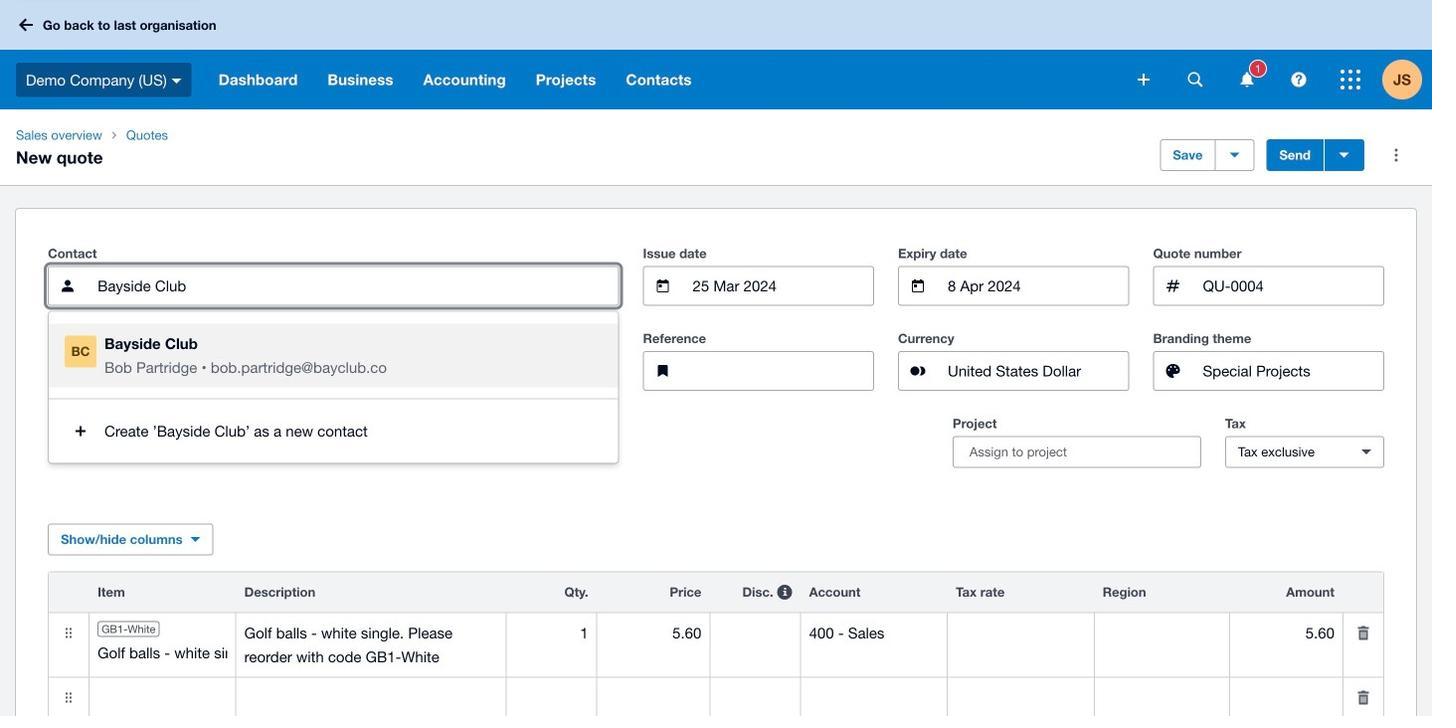 Task type: locate. For each thing, give the bounding box(es) containing it.
0 vertical spatial drag handle image
[[49, 613, 89, 653]]

group
[[49, 312, 618, 463]]

0 horizontal spatial svg image
[[1138, 74, 1150, 86]]

None field
[[96, 267, 618, 305], [691, 267, 874, 305], [946, 267, 1129, 305], [1201, 352, 1384, 390], [507, 613, 597, 653], [598, 613, 710, 653], [711, 613, 801, 653], [802, 613, 947, 653], [948, 613, 1094, 653], [1095, 613, 1230, 653], [1231, 613, 1343, 653], [90, 645, 236, 669], [90, 678, 236, 716], [507, 678, 597, 716], [598, 678, 710, 716], [711, 678, 801, 716], [802, 678, 947, 716], [948, 678, 1094, 716], [1095, 678, 1230, 716], [1231, 678, 1343, 716], [96, 267, 618, 305], [691, 267, 874, 305], [946, 267, 1129, 305], [1201, 352, 1384, 390], [507, 613, 597, 653], [598, 613, 710, 653], [711, 613, 801, 653], [802, 613, 947, 653], [948, 613, 1094, 653], [1095, 613, 1230, 653], [1231, 613, 1343, 653], [90, 645, 236, 669], [90, 678, 236, 716], [507, 678, 597, 716], [598, 678, 710, 716], [711, 678, 801, 716], [802, 678, 947, 716], [948, 678, 1094, 716], [1095, 678, 1230, 716], [1231, 678, 1343, 716]]

None text field
[[691, 352, 874, 390], [237, 678, 506, 716], [691, 352, 874, 390], [237, 678, 506, 716]]

list box
[[49, 312, 618, 400]]

1 horizontal spatial svg image
[[1292, 72, 1307, 87]]

1 vertical spatial drag handle image
[[49, 678, 89, 716]]

1 drag handle image from the top
[[49, 613, 89, 653]]

2 remove row image from the top
[[1344, 678, 1384, 716]]

remove row image
[[1344, 613, 1384, 653], [1344, 678, 1384, 716]]

1 remove row image from the top
[[1344, 613, 1384, 653]]

drag handle image
[[49, 613, 89, 653], [49, 678, 89, 716]]

svg image
[[19, 18, 33, 31], [1341, 70, 1361, 90], [1189, 72, 1204, 87], [1241, 72, 1254, 87], [172, 78, 182, 83]]

2 drag handle image from the top
[[49, 678, 89, 716]]

banner
[[0, 0, 1433, 109]]

svg image
[[1292, 72, 1307, 87], [1138, 74, 1150, 86]]

1 vertical spatial remove row image
[[1344, 678, 1384, 716]]

remove row image for first drag handle icon from the top of the "line items" element
[[1344, 613, 1384, 653]]

None text field
[[1201, 267, 1384, 305], [237, 613, 506, 677], [1201, 267, 1384, 305], [237, 613, 506, 677]]

0 vertical spatial remove row image
[[1344, 613, 1384, 653]]



Task type: describe. For each thing, give the bounding box(es) containing it.
remove row image for 1st drag handle icon from the bottom of the "line items" element
[[1344, 678, 1384, 716]]

line items element
[[48, 572, 1385, 716]]

overflow menu image
[[1377, 135, 1417, 175]]



